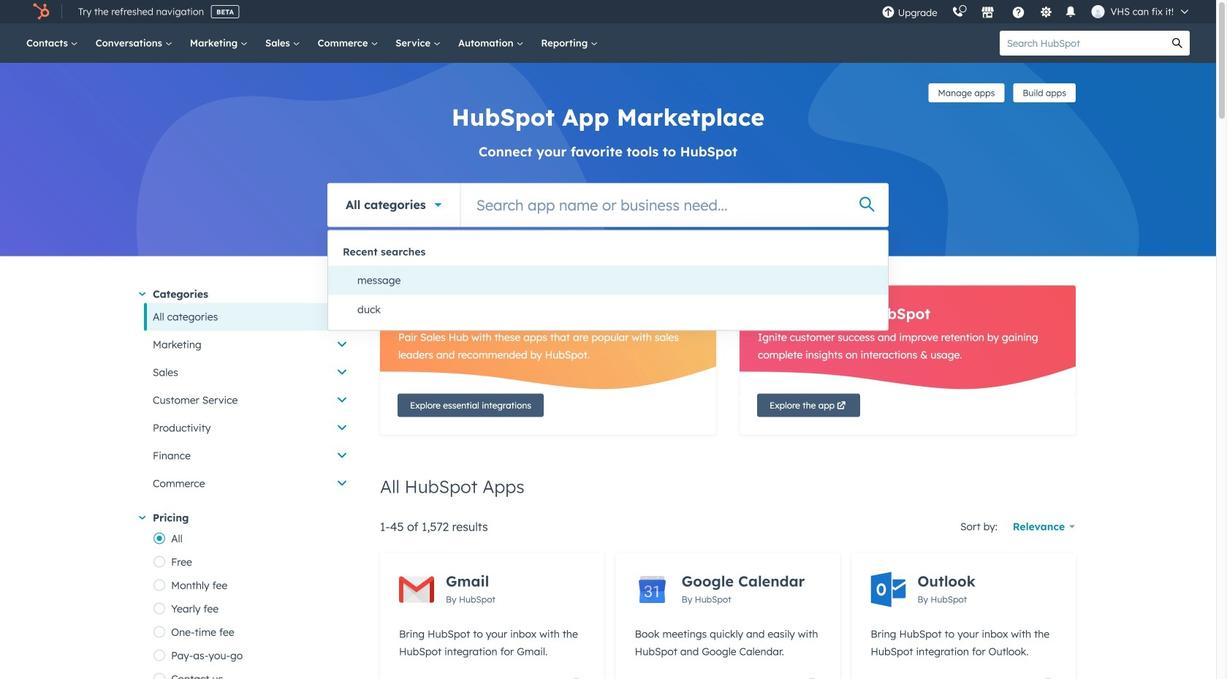 Task type: locate. For each thing, give the bounding box(es) containing it.
pricing group
[[153, 527, 357, 679]]

Search app name or business need... search field
[[461, 183, 889, 227]]

menu
[[875, 0, 1199, 23]]

caret image
[[139, 292, 146, 296], [139, 516, 146, 520]]

Search HubSpot search field
[[1000, 31, 1166, 56]]

2 caret image from the top
[[139, 516, 146, 520]]

1 vertical spatial caret image
[[139, 516, 146, 520]]

0 vertical spatial caret image
[[139, 292, 146, 296]]



Task type: vqa. For each thing, say whether or not it's contained in the screenshot.
the Contact totals with time comparison
no



Task type: describe. For each thing, give the bounding box(es) containing it.
terry turtle image
[[1092, 5, 1105, 18]]

1 caret image from the top
[[139, 292, 146, 296]]

marketplaces image
[[982, 7, 995, 20]]



